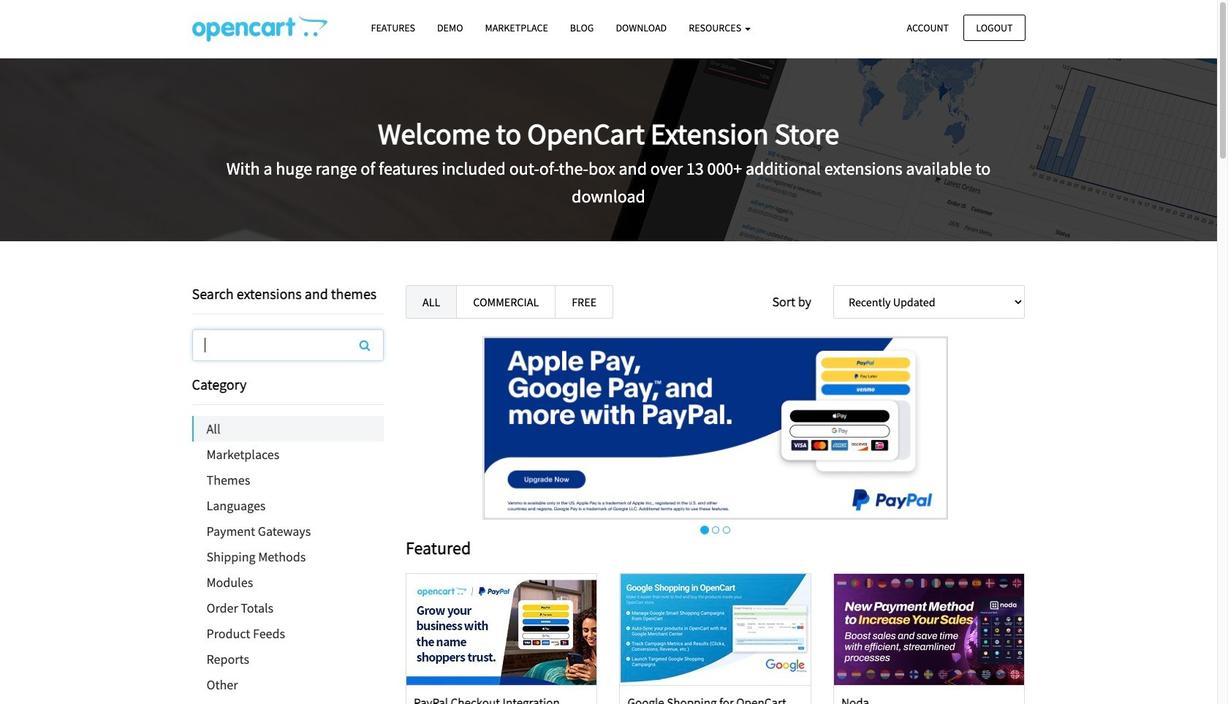 Task type: locate. For each thing, give the bounding box(es) containing it.
paypal payment gateway image
[[483, 336, 949, 520]]

None text field
[[193, 330, 383, 361]]

paypal checkout integration image
[[407, 574, 597, 686]]



Task type: describe. For each thing, give the bounding box(es) containing it.
noda image
[[835, 574, 1025, 686]]

search image
[[359, 339, 370, 351]]

opencart extensions image
[[192, 15, 327, 42]]

google shopping for opencart image
[[621, 574, 811, 686]]



Task type: vqa. For each thing, say whether or not it's contained in the screenshot.
text field
yes



